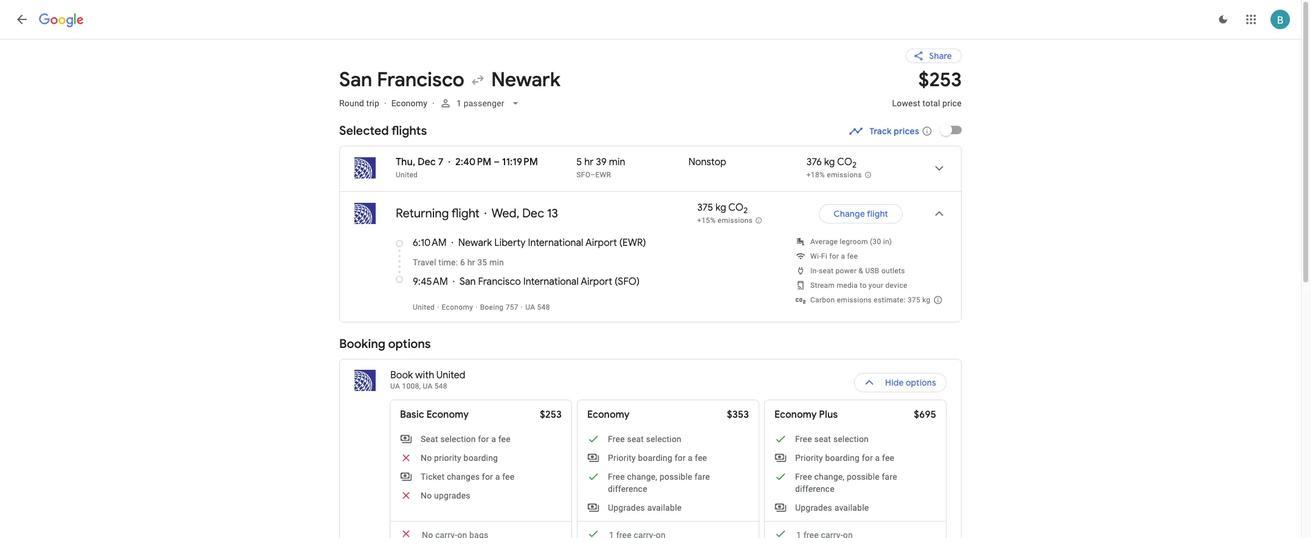 Task type: locate. For each thing, give the bounding box(es) containing it.
1 horizontal spatial selection
[[646, 435, 682, 445]]

priority
[[608, 454, 636, 464], [796, 454, 824, 464]]

0 horizontal spatial ua
[[391, 383, 400, 391]]

1 priority from the left
[[608, 454, 636, 464]]

0 vertical spatial options
[[388, 337, 431, 352]]

1 horizontal spatial available
[[835, 504, 869, 513]]

ua
[[391, 383, 400, 391], [423, 383, 433, 391]]

0 horizontal spatial priority
[[608, 454, 636, 464]]

 image right trip
[[384, 99, 387, 108]]

airport left (ewr) at the top of the page
[[586, 237, 617, 249]]

co
[[838, 156, 853, 168], [729, 202, 744, 214]]

+15% emissions
[[698, 217, 753, 225]]

0 horizontal spatial hr
[[468, 258, 475, 268]]

0 vertical spatial international
[[528, 237, 584, 249]]

hr inside 5 hr 39 min sfo – ewr
[[585, 156, 594, 168]]

seat inside list
[[819, 267, 834, 276]]

2 up +18% emissions
[[853, 160, 857, 170]]

0 horizontal spatial kg
[[716, 202, 727, 214]]

2 boarding from the left
[[638, 454, 673, 464]]

selection for economy plus
[[834, 435, 869, 445]]

2 upgrades from the left
[[796, 504, 833, 513]]

ua 548
[[526, 304, 550, 312]]

boeing 757
[[480, 304, 519, 312]]

3 selection from the left
[[834, 435, 869, 445]]

0 vertical spatial dec
[[418, 156, 436, 168]]

usb
[[866, 267, 880, 276]]

none text field containing $253
[[893, 68, 962, 119]]

2 priority boarding for a fee from the left
[[796, 454, 895, 464]]

0 horizontal spatial selection
[[441, 435, 476, 445]]

1 horizontal spatial ua
[[423, 383, 433, 391]]

2 change, from the left
[[815, 473, 845, 482]]

francisco up boeing 757
[[478, 276, 521, 288]]

co for 375 kg co
[[729, 202, 744, 214]]

2 priority from the left
[[796, 454, 824, 464]]

0 horizontal spatial possible
[[660, 473, 693, 482]]

1 vertical spatial $253
[[540, 409, 562, 422]]

wi-fi for a fee
[[811, 252, 858, 261]]

san down the 6
[[460, 276, 476, 288]]

nonstop
[[689, 156, 727, 168]]

emissions down stream media to your device
[[837, 296, 872, 305]]

1 horizontal spatial francisco
[[478, 276, 521, 288]]

emissions down 376 kg co 2 at top
[[827, 171, 862, 180]]

0 horizontal spatial min
[[490, 258, 504, 268]]

hr right the "5"
[[585, 156, 594, 168]]

airport for (sfo)
[[581, 276, 613, 288]]

1 horizontal spatial flight
[[867, 209, 889, 220]]

1 vertical spatial emissions
[[718, 217, 753, 225]]

– inside 5 hr 39 min sfo – ewr
[[591, 171, 596, 179]]

0 vertical spatial $253
[[919, 68, 962, 92]]

1 vertical spatial dec
[[523, 206, 544, 221]]

departing flight on thursday, december 7. leaves san francisco international airport at 2:40 pm on thursday, december 7 and arrives at newark liberty international airport at 11:19 pm on thursday, december 7. element
[[396, 156, 538, 168]]

kg right 'estimate:'
[[923, 296, 931, 305]]

1 vertical spatial kg
[[716, 202, 727, 214]]

upgrades available
[[608, 504, 682, 513], [796, 504, 869, 513]]

1 fare from the left
[[695, 473, 710, 482]]

0 horizontal spatial 2
[[744, 206, 748, 216]]

1 vertical spatial san
[[460, 276, 476, 288]]

1 horizontal spatial options
[[906, 378, 937, 389]]

0 horizontal spatial options
[[388, 337, 431, 352]]

0 horizontal spatial available
[[648, 504, 682, 513]]

 image left 1
[[432, 99, 435, 108]]

kg up +18% emissions
[[825, 156, 835, 168]]

1 vertical spatial 375
[[908, 296, 921, 305]]

booking
[[339, 337, 386, 352]]

airport left (sfo)
[[581, 276, 613, 288]]

2
[[853, 160, 857, 170], [744, 206, 748, 216]]

time:
[[439, 258, 458, 268]]

selection
[[441, 435, 476, 445], [646, 435, 682, 445], [834, 435, 869, 445]]

 image left the wed,
[[485, 207, 487, 221]]

0 vertical spatial airport
[[586, 237, 617, 249]]

1 horizontal spatial upgrades
[[796, 504, 833, 513]]

min right 39
[[609, 156, 626, 168]]

upgrades
[[434, 491, 471, 501]]

6:10 am
[[413, 237, 447, 249]]

1 horizontal spatial boarding
[[638, 454, 673, 464]]

0 horizontal spatial free change, possible fare difference
[[608, 473, 710, 495]]

1 available from the left
[[648, 504, 682, 513]]

1 vertical spatial min
[[490, 258, 504, 268]]

0 vertical spatial hr
[[585, 156, 594, 168]]

$253 inside $253 lowest total price
[[919, 68, 962, 92]]

hr right the 6
[[468, 258, 475, 268]]

+18%
[[807, 171, 825, 180]]

ua down the book
[[391, 383, 400, 391]]

1 horizontal spatial fare
[[882, 473, 898, 482]]

options right hide
[[906, 378, 937, 389]]

1 upgrades from the left
[[608, 504, 645, 513]]

1 horizontal spatial 2
[[853, 160, 857, 170]]

+18% emissions
[[807, 171, 862, 180]]

travel time: 6 hr 35 min
[[413, 258, 504, 268]]

0 horizontal spatial difference
[[608, 485, 648, 495]]

2 possible from the left
[[847, 473, 880, 482]]

0 vertical spatial no
[[421, 454, 432, 464]]

1 horizontal spatial free change, possible fare difference
[[796, 473, 898, 495]]

1 vertical spatial options
[[906, 378, 937, 389]]

Arrival time: 9:45 AM. text field
[[413, 276, 448, 288]]

1 horizontal spatial upgrades available
[[796, 504, 869, 513]]

0 vertical spatial newark
[[491, 68, 561, 92]]

newark up the passenger
[[491, 68, 561, 92]]

2 horizontal spatial boarding
[[826, 454, 860, 464]]

1 free change, possible fare difference from the left
[[608, 473, 710, 495]]

kg inside 376 kg co 2
[[825, 156, 835, 168]]

main content containing san francisco
[[339, 39, 962, 539]]

no
[[421, 454, 432, 464], [421, 491, 432, 501]]

1 ua from the left
[[391, 383, 400, 391]]

1 horizontal spatial 375
[[908, 296, 921, 305]]

1 difference from the left
[[608, 485, 648, 495]]

0 horizontal spatial priority boarding for a fee
[[608, 454, 708, 464]]

newark for newark
[[491, 68, 561, 92]]

2 for 376 kg co
[[853, 160, 857, 170]]

+15%
[[698, 217, 716, 225]]

dec for thu,
[[418, 156, 436, 168]]

0 horizontal spatial 375
[[698, 202, 714, 214]]

change,
[[627, 473, 658, 482], [815, 473, 845, 482]]

for
[[830, 252, 840, 261], [478, 435, 489, 445], [675, 454, 686, 464], [862, 454, 873, 464], [482, 473, 493, 482]]

1 vertical spatial –
[[591, 171, 596, 179]]

–
[[494, 156, 500, 168], [591, 171, 596, 179]]

main content
[[339, 39, 962, 539]]

flight left the wed,
[[452, 206, 480, 221]]

dec
[[418, 156, 436, 168], [523, 206, 544, 221]]

0 vertical spatial 375
[[698, 202, 714, 214]]

total
[[923, 99, 941, 108]]

international up the ua 548
[[524, 276, 579, 288]]

stream media to your device
[[811, 282, 908, 290]]

1 horizontal spatial $253
[[919, 68, 962, 92]]

0 horizontal spatial –
[[494, 156, 500, 168]]

1 no from the top
[[421, 454, 432, 464]]

change appearance image
[[1209, 5, 1238, 34]]

basic economy
[[400, 409, 469, 422]]

thu, dec 7
[[396, 156, 444, 168]]

seat
[[421, 435, 438, 445]]

$253 for $253
[[540, 409, 562, 422]]

1 horizontal spatial min
[[609, 156, 626, 168]]

0 vertical spatial min
[[609, 156, 626, 168]]

min right 35
[[490, 258, 504, 268]]

emissions for 375 kg co
[[718, 217, 753, 225]]

1 priority boarding for a fee from the left
[[608, 454, 708, 464]]

united down 9:45 am text box
[[413, 304, 435, 312]]

1 possible from the left
[[660, 473, 693, 482]]

2 selection from the left
[[646, 435, 682, 445]]

no down ticket
[[421, 491, 432, 501]]

seat selection for a fee
[[421, 435, 511, 445]]

2 available from the left
[[835, 504, 869, 513]]

376
[[807, 156, 822, 168]]

6
[[460, 258, 465, 268]]

0 vertical spatial co
[[838, 156, 853, 168]]

7
[[438, 156, 444, 168]]

(sfo)
[[615, 276, 640, 288]]

co up +18% emissions
[[838, 156, 853, 168]]

2 horizontal spatial selection
[[834, 435, 869, 445]]

san francisco
[[339, 68, 465, 92]]

selection for economy
[[646, 435, 682, 445]]

co inside 375 kg co 2
[[729, 202, 744, 214]]

&
[[859, 267, 864, 276]]

international
[[528, 237, 584, 249], [524, 276, 579, 288]]

757
[[506, 304, 519, 312]]

0 horizontal spatial upgrades available
[[608, 504, 682, 513]]

change, for economy
[[627, 473, 658, 482]]

1 boarding from the left
[[464, 454, 498, 464]]

1 passenger button
[[435, 89, 526, 118]]

1 horizontal spatial possible
[[847, 473, 880, 482]]

legroom
[[840, 238, 868, 246]]

ua down with on the left of the page
[[423, 383, 433, 391]]

0 vertical spatial –
[[494, 156, 500, 168]]

options for hide options
[[906, 378, 937, 389]]

1 horizontal spatial change,
[[815, 473, 845, 482]]

1 upgrades available from the left
[[608, 504, 682, 513]]

0 vertical spatial 2
[[853, 160, 857, 170]]

2 free change, possible fare difference from the left
[[796, 473, 898, 495]]

emissions down 375 kg co 2
[[718, 217, 753, 225]]

1 horizontal spatial san
[[460, 276, 476, 288]]

 image
[[384, 99, 387, 108], [432, 99, 435, 108], [485, 207, 487, 221]]

2 inside 375 kg co 2
[[744, 206, 748, 216]]

united up 548
[[437, 370, 466, 382]]

0 horizontal spatial fare
[[695, 473, 710, 482]]

round trip
[[339, 99, 380, 108]]

1 horizontal spatial kg
[[825, 156, 835, 168]]

price
[[943, 99, 962, 108]]

2 upgrades available from the left
[[796, 504, 869, 513]]

Departure time: 2:40 PM. text field
[[456, 156, 492, 168]]

co inside 376 kg co 2
[[838, 156, 853, 168]]

375 up +15% on the top
[[698, 202, 714, 214]]

0 horizontal spatial upgrades
[[608, 504, 645, 513]]

0 vertical spatial united
[[396, 171, 418, 179]]

 image
[[521, 304, 523, 312]]

0 vertical spatial san
[[339, 68, 373, 92]]

international down 13
[[528, 237, 584, 249]]

newark up 35
[[459, 237, 492, 249]]

0 horizontal spatial co
[[729, 202, 744, 214]]

newark liberty international airport (ewr)
[[459, 237, 647, 249]]

kg up +15% emissions
[[716, 202, 727, 214]]

wed,
[[492, 206, 520, 221]]

1 horizontal spatial –
[[591, 171, 596, 179]]

upgrades
[[608, 504, 645, 513], [796, 504, 833, 513]]

1 vertical spatial international
[[524, 276, 579, 288]]

francisco for san francisco international airport (sfo)
[[478, 276, 521, 288]]

1 horizontal spatial difference
[[796, 485, 835, 495]]

min inside 5 hr 39 min sfo – ewr
[[609, 156, 626, 168]]

fee
[[848, 252, 858, 261], [499, 435, 511, 445], [695, 454, 708, 464], [883, 454, 895, 464], [503, 473, 515, 482]]

flight inside button
[[867, 209, 889, 220]]

san up round trip
[[339, 68, 373, 92]]

flight up (30
[[867, 209, 889, 220]]

$353
[[727, 409, 749, 422]]

emissions
[[827, 171, 862, 180], [718, 217, 753, 225], [837, 296, 872, 305]]

1 change, from the left
[[627, 473, 658, 482]]

options
[[388, 337, 431, 352], [906, 378, 937, 389]]

flight details. departing flight on thursday, december 7. leaves san francisco international airport at 2:40 pm on thursday, december 7 and arrives at newark liberty international airport at 11:19 pm on thursday, december 7. image
[[925, 154, 954, 183]]

1 vertical spatial no
[[421, 491, 432, 501]]

2 vertical spatial kg
[[923, 296, 931, 305]]

free change, possible fare difference for economy plus
[[796, 473, 898, 495]]

fi
[[822, 252, 828, 261]]

options inside dropdown button
[[906, 378, 937, 389]]

376 kg co 2
[[807, 156, 857, 170]]

35
[[478, 258, 487, 268]]

0 horizontal spatial change,
[[627, 473, 658, 482]]

0 horizontal spatial san
[[339, 68, 373, 92]]

francisco up 1
[[377, 68, 465, 92]]

difference
[[608, 485, 648, 495], [796, 485, 835, 495]]

1 horizontal spatial priority
[[796, 454, 824, 464]]

boarding
[[464, 454, 498, 464], [638, 454, 673, 464], [826, 454, 860, 464]]

san for san francisco international airport (sfo)
[[460, 276, 476, 288]]

no down seat
[[421, 454, 432, 464]]

a
[[842, 252, 846, 261], [492, 435, 496, 445], [688, 454, 693, 464], [876, 454, 880, 464], [496, 473, 500, 482]]

0 horizontal spatial $253
[[540, 409, 562, 422]]

0 vertical spatial francisco
[[377, 68, 465, 92]]

1 vertical spatial francisco
[[478, 276, 521, 288]]

2 up +15% emissions
[[744, 206, 748, 216]]

0 horizontal spatial flight
[[452, 206, 480, 221]]

0 horizontal spatial free seat selection
[[608, 435, 682, 445]]

0 horizontal spatial dec
[[418, 156, 436, 168]]

free change, possible fare difference
[[608, 473, 710, 495], [796, 473, 898, 495]]

2 inside 376 kg co 2
[[853, 160, 857, 170]]

kg inside 375 kg co 2
[[716, 202, 727, 214]]

0 vertical spatial emissions
[[827, 171, 862, 180]]

2 no from the top
[[421, 491, 432, 501]]

1 horizontal spatial dec
[[523, 206, 544, 221]]

1 vertical spatial co
[[729, 202, 744, 214]]

3 boarding from the left
[[826, 454, 860, 464]]

francisco for san francisco
[[377, 68, 465, 92]]

international for francisco
[[524, 276, 579, 288]]

united down thu,
[[396, 171, 418, 179]]

difference for economy
[[608, 485, 648, 495]]

carbon emissions estimate: 375 kg
[[811, 296, 931, 305]]

0 horizontal spatial francisco
[[377, 68, 465, 92]]

2 difference from the left
[[796, 485, 835, 495]]

free seat selection
[[608, 435, 682, 445], [796, 435, 869, 445]]

list
[[340, 147, 962, 322]]

priority boarding for a fee for economy
[[608, 454, 708, 464]]

1 vertical spatial airport
[[581, 276, 613, 288]]

0 horizontal spatial boarding
[[464, 454, 498, 464]]

1 horizontal spatial hr
[[585, 156, 594, 168]]

airport
[[586, 237, 617, 249], [581, 276, 613, 288]]

0 vertical spatial kg
[[825, 156, 835, 168]]

Departure time: 6:10 AM. text field
[[413, 237, 447, 249]]

fare
[[695, 473, 710, 482], [882, 473, 898, 482]]

boarding for economy
[[638, 454, 673, 464]]

1 horizontal spatial co
[[838, 156, 853, 168]]

flight for returning flight
[[452, 206, 480, 221]]

options up the book
[[388, 337, 431, 352]]

375 right 'estimate:'
[[908, 296, 921, 305]]

co up +15% emissions
[[729, 202, 744, 214]]

dec left 7 in the left of the page
[[418, 156, 436, 168]]

2 free seat selection from the left
[[796, 435, 869, 445]]

dec left 13
[[523, 206, 544, 221]]

francisco
[[377, 68, 465, 92], [478, 276, 521, 288]]

1 free seat selection from the left
[[608, 435, 682, 445]]

9:45 am
[[413, 276, 448, 288]]

outlets
[[882, 267, 906, 276]]

2 vertical spatial united
[[437, 370, 466, 382]]

2 fare from the left
[[882, 473, 898, 482]]

1 horizontal spatial priority boarding for a fee
[[796, 454, 895, 464]]

None text field
[[893, 68, 962, 119]]

1 vertical spatial 2
[[744, 206, 748, 216]]

1 horizontal spatial free seat selection
[[796, 435, 869, 445]]

2:40 pm – 11:19 pm
[[456, 156, 538, 168]]

no upgrades
[[421, 491, 471, 501]]

1 vertical spatial newark
[[459, 237, 492, 249]]

carbon
[[811, 296, 835, 305]]

0 horizontal spatial  image
[[384, 99, 387, 108]]

wi-
[[811, 252, 822, 261]]



Task type: vqa. For each thing, say whether or not it's contained in the screenshot.


Task type: describe. For each thing, give the bounding box(es) containing it.
253 us dollars element
[[919, 68, 962, 92]]

total duration 5 hr 39 min. element
[[577, 156, 689, 170]]

2 for 375 kg co
[[744, 206, 748, 216]]

plus
[[820, 409, 838, 422]]

thu,
[[396, 156, 416, 168]]

united inside book with united ua 1008, ua 548
[[437, 370, 466, 382]]

to
[[860, 282, 867, 290]]

1 horizontal spatial  image
[[432, 99, 435, 108]]

1 vertical spatial hr
[[468, 258, 475, 268]]

upgrades for economy plus
[[796, 504, 833, 513]]

fare for $695
[[882, 473, 898, 482]]

375 kg co 2
[[698, 202, 748, 216]]

basic
[[400, 409, 424, 422]]

boarding for economy plus
[[826, 454, 860, 464]]

wed, dec 13
[[492, 206, 558, 221]]

hide options button
[[855, 369, 947, 398]]

selected flights
[[339, 123, 427, 139]]

difference for economy plus
[[796, 485, 835, 495]]

no for no priority boarding
[[421, 454, 432, 464]]

dec for wed,
[[523, 206, 544, 221]]

device
[[886, 282, 908, 290]]

nonstop flight. element
[[689, 156, 727, 170]]

upgrades available for economy
[[608, 504, 682, 513]]

prices
[[894, 126, 920, 137]]

track
[[870, 126, 892, 137]]

change
[[834, 209, 865, 220]]

share
[[930, 50, 953, 61]]

2 vertical spatial emissions
[[837, 296, 872, 305]]

priority
[[434, 454, 462, 464]]

estimate:
[[874, 296, 906, 305]]

kg for 376
[[825, 156, 835, 168]]

free seat selection for economy plus
[[796, 435, 869, 445]]

change flight
[[834, 209, 889, 220]]

media
[[837, 282, 858, 290]]

seat for economy
[[627, 435, 644, 445]]

$695
[[914, 409, 937, 422]]

trip
[[367, 99, 380, 108]]

2 ua from the left
[[423, 383, 433, 391]]

possible for economy plus
[[847, 473, 880, 482]]

(ewr)
[[620, 237, 647, 249]]

2 horizontal spatial  image
[[485, 207, 487, 221]]

5 hr 39 min sfo – ewr
[[577, 156, 626, 179]]

375 inside 375 kg co 2
[[698, 202, 714, 214]]

free change, possible fare difference for economy
[[608, 473, 710, 495]]

passenger
[[464, 99, 505, 108]]

ticket changes for a fee
[[421, 473, 515, 482]]

1 selection from the left
[[441, 435, 476, 445]]

selected
[[339, 123, 389, 139]]

available for economy
[[648, 504, 682, 513]]

carbon emissions estimate: 375 kilograms element
[[811, 296, 931, 305]]

priority boarding for a fee for economy plus
[[796, 454, 895, 464]]

book
[[391, 370, 413, 382]]

flight for change flight
[[867, 209, 889, 220]]

priority for economy
[[608, 454, 636, 464]]

hide options
[[886, 378, 937, 389]]

no priority boarding
[[421, 454, 498, 464]]

5
[[577, 156, 582, 168]]

1 vertical spatial united
[[413, 304, 435, 312]]

(30
[[870, 238, 882, 246]]

sfo
[[577, 171, 591, 179]]

travel
[[413, 258, 436, 268]]

seat for economy plus
[[815, 435, 832, 445]]

book with united ua 1008, ua 548
[[391, 370, 466, 391]]

San Francisco to Newark and back text field
[[339, 68, 878, 92]]

co for 376 kg co
[[838, 156, 853, 168]]

2 horizontal spatial kg
[[923, 296, 931, 305]]

lowest
[[893, 99, 921, 108]]

emissions for 376 kg co
[[827, 171, 862, 180]]

changes
[[447, 473, 480, 482]]

free seat selection for economy
[[608, 435, 682, 445]]

round
[[339, 99, 364, 108]]

san for san francisco
[[339, 68, 373, 92]]

track prices
[[870, 126, 920, 137]]

with
[[415, 370, 435, 382]]

in)
[[884, 238, 893, 246]]

in-seat power & usb outlets
[[811, 267, 906, 276]]

1
[[457, 99, 462, 108]]

kg for 375
[[716, 202, 727, 214]]

san francisco international airport (sfo)
[[460, 276, 640, 288]]

hide
[[886, 378, 904, 389]]

options for booking options
[[388, 337, 431, 352]]

1008,
[[402, 383, 421, 391]]

in-
[[811, 267, 819, 276]]

list containing returning flight
[[340, 147, 962, 322]]

possible for economy
[[660, 473, 693, 482]]

upgrades for economy
[[608, 504, 645, 513]]

booking options
[[339, 337, 431, 352]]

548
[[435, 383, 448, 391]]

share button
[[906, 49, 962, 63]]

returning flight
[[396, 206, 480, 221]]

loading results progress bar
[[0, 39, 1302, 41]]

economy plus
[[775, 409, 838, 422]]

airport for (ewr)
[[586, 237, 617, 249]]

no for no upgrades
[[421, 491, 432, 501]]

newark for newark liberty international airport (ewr)
[[459, 237, 492, 249]]

available for economy plus
[[835, 504, 869, 513]]

returning
[[396, 206, 449, 221]]

Flight numbers UA 1008, UA 548 text field
[[391, 383, 448, 391]]

power
[[836, 267, 857, 276]]

international for liberty
[[528, 237, 584, 249]]

a inside list
[[842, 252, 846, 261]]

average
[[811, 238, 838, 246]]

boeing
[[480, 304, 504, 312]]

fare for $353
[[695, 473, 710, 482]]

go back image
[[15, 12, 29, 27]]

39
[[596, 156, 607, 168]]

priority for economy plus
[[796, 454, 824, 464]]

11:19 pm
[[502, 156, 538, 168]]

$253 for $253 lowest total price
[[919, 68, 962, 92]]

13
[[547, 206, 558, 221]]

$253 lowest total price
[[893, 68, 962, 108]]

1 passenger
[[457, 99, 505, 108]]

ticket
[[421, 473, 445, 482]]

Arrival time: 11:19 PM. text field
[[502, 156, 538, 168]]

change, for economy plus
[[815, 473, 845, 482]]

2:40 pm
[[456, 156, 492, 168]]

learn more about tracked prices image
[[922, 126, 933, 137]]

upgrades available for economy plus
[[796, 504, 869, 513]]

flights
[[392, 123, 427, 139]]

liberty
[[495, 237, 526, 249]]

average legroom (30 in)
[[811, 238, 893, 246]]



